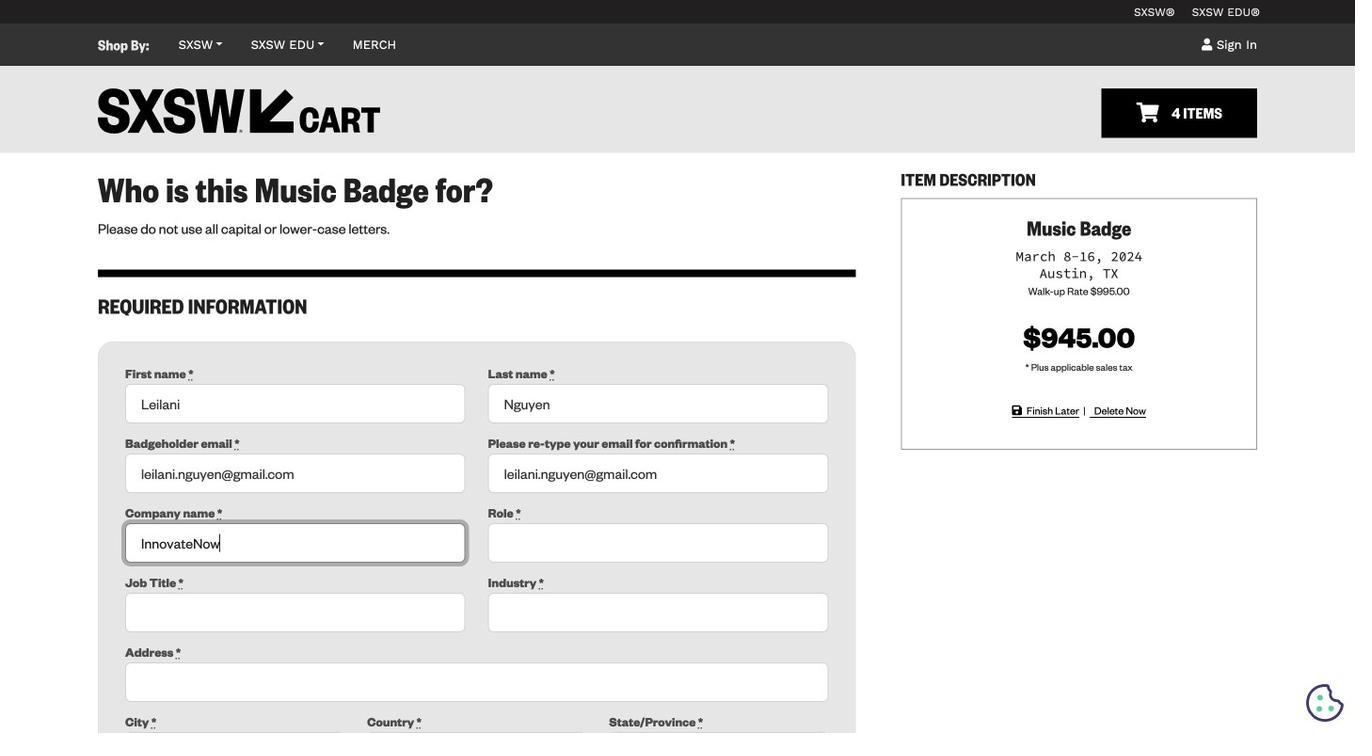 Task type: describe. For each thing, give the bounding box(es) containing it.
badgeholder@example.com email field
[[488, 454, 829, 494]]

user image
[[1202, 38, 1213, 50]]

save image
[[1013, 405, 1023, 416]]



Task type: locate. For each thing, give the bounding box(es) containing it.
dialog
[[0, 0, 1356, 733]]

None text field
[[125, 384, 466, 424], [125, 593, 466, 633], [125, 733, 345, 733], [125, 384, 466, 424], [125, 593, 466, 633], [125, 733, 345, 733]]

cookie preferences image
[[1307, 684, 1344, 722]]

None text field
[[488, 384, 829, 424], [125, 524, 466, 563], [125, 663, 829, 703], [488, 384, 829, 424], [125, 524, 466, 563], [125, 663, 829, 703]]

sxsw shopping cart logo image
[[98, 89, 380, 134]]

Badgeholder email email field
[[125, 454, 466, 494]]



